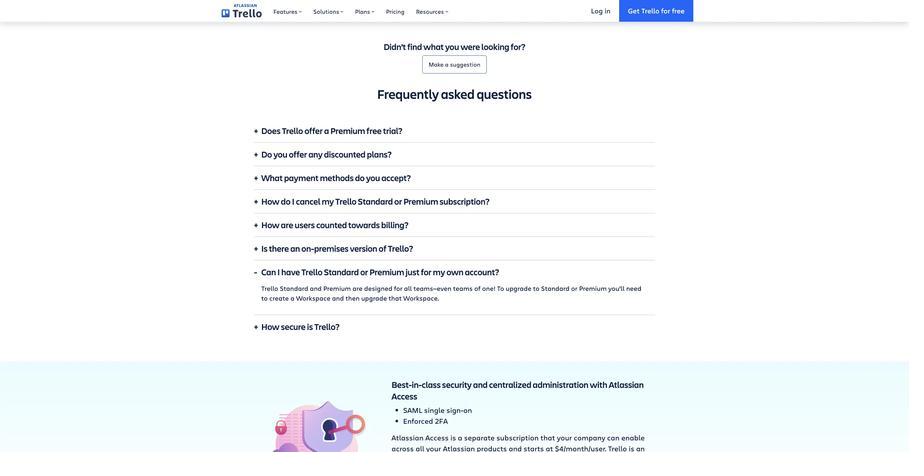 Task type: vqa. For each thing, say whether or not it's contained in the screenshot.
the bottom ADD icon
no



Task type: describe. For each thing, give the bounding box(es) containing it.
sign-
[[447, 405, 464, 415]]

trial?
[[383, 125, 403, 137]]

get trello for free
[[629, 6, 685, 15]]

class
[[422, 379, 441, 391]]

24/7 enterprise admin support
[[612, 0, 647, 8]]

an
[[291, 243, 300, 254]]

atlassian access is a separate subscription that your company can enable across all your atlassian products and starts at $4/month/user. trello is a
[[392, 433, 645, 452]]

workspace
[[296, 294, 331, 303]]

0 vertical spatial of
[[379, 243, 387, 254]]

a up + do you offer any discounted plans?
[[324, 125, 329, 137]]

best-
[[392, 379, 412, 391]]

1 horizontal spatial for
[[421, 266, 432, 278]]

in-
[[412, 379, 422, 391]]

designed
[[364, 284, 393, 293]]

on
[[464, 405, 472, 415]]

1 horizontal spatial your
[[557, 433, 572, 443]]

teams
[[453, 284, 473, 293]]

trello standard and premium are designed for all teams—even teams of one! to upgrade to standard or premium you'll need to create a workspace and then upgrade that workspace.
[[262, 284, 642, 303]]

that inside atlassian access is a separate subscription that your company can enable across all your atlassian products and starts at $4/month/user. trello is a
[[541, 433, 556, 443]]

didn't
[[384, 41, 406, 53]]

subscription
[[497, 433, 539, 443]]

accept?
[[382, 172, 411, 184]]

trello inside trello standard and premium are designed for all teams—even teams of one! to upgrade to standard or premium you'll need to create a workspace and then upgrade that workspace.
[[262, 284, 278, 293]]

what
[[262, 172, 283, 184]]

have
[[282, 266, 300, 278]]

enterprise inside 24/7 enterprise admin support
[[621, 0, 647, 1]]

2 horizontal spatial is
[[629, 444, 635, 452]]

premium up designed
[[370, 266, 405, 278]]

all inside atlassian access is a separate subscription that your company can enable across all your atlassian products and starts at $4/month/user. trello is a
[[416, 444, 425, 452]]

1 vertical spatial to
[[262, 294, 268, 303]]

administration
[[533, 379, 589, 391]]

premises
[[314, 243, 349, 254]]

with
[[590, 379, 608, 391]]

1 horizontal spatial to
[[534, 284, 540, 293]]

security
[[442, 379, 472, 391]]

0 horizontal spatial or
[[361, 266, 368, 278]]

separate
[[465, 433, 495, 443]]

discounted
[[324, 149, 366, 160]]

create
[[270, 294, 289, 303]]

access inside best-in-class security and centralized administration with atlassian access saml single sign-on enforced 2fa
[[392, 391, 418, 402]]

plans
[[355, 8, 370, 15]]

can
[[262, 266, 276, 278]]

+ for + do you offer any discounted plans?
[[254, 149, 258, 160]]

+ what payment methods do you accept?
[[254, 172, 411, 184]]

towards
[[349, 219, 380, 231]]

-
[[254, 266, 257, 278]]

and left then
[[332, 294, 344, 303]]

a right make
[[445, 60, 449, 68]]

questions
[[477, 85, 532, 103]]

trello right have
[[302, 266, 323, 278]]

and inside best-in-class security and centralized administration with atlassian access saml single sign-on enforced 2fa
[[474, 379, 488, 391]]

$4/month/user.
[[555, 444, 607, 452]]

1 horizontal spatial or
[[395, 196, 402, 207]]

2fa
[[435, 416, 448, 426]]

there
[[269, 243, 289, 254]]

then
[[346, 294, 360, 303]]

make a suggestion
[[429, 60, 481, 68]]

can i have trello standard or premium just for my own account?
[[262, 266, 500, 278]]

to
[[498, 284, 505, 293]]

+ for + is there an on-premises version of trello?
[[254, 243, 258, 254]]

make a suggestion link
[[423, 56, 487, 74]]

account?
[[465, 266, 500, 278]]

1 vertical spatial your
[[426, 444, 442, 452]]

+ for + does trello offer a premium free trial?
[[254, 125, 258, 137]]

own
[[447, 266, 464, 278]]

features button
[[268, 0, 308, 22]]

0 horizontal spatial free
[[367, 125, 382, 137]]

resources
[[416, 8, 444, 15]]

need
[[627, 284, 642, 293]]

offer for a
[[305, 125, 323, 137]]

and inside atlassian access is a separate subscription that your company can enable across all your atlassian products and starts at $4/month/user. trello is a
[[509, 444, 522, 452]]

starts
[[524, 444, 544, 452]]

counted
[[317, 219, 347, 231]]

1 vertical spatial i
[[278, 266, 280, 278]]

or inside trello standard and premium are designed for all teams—even teams of one! to upgrade to standard or premium you'll need to create a workspace and then upgrade that workspace.
[[572, 284, 578, 293]]

0 horizontal spatial upgrade
[[362, 294, 387, 303]]

for?
[[511, 41, 526, 53]]

log in
[[592, 6, 611, 15]]

products
[[477, 444, 507, 452]]

+ for + what payment methods do you accept?
[[254, 172, 258, 184]]

a inside trello standard and premium are designed for all teams—even teams of one! to upgrade to standard or premium you'll need to create a workspace and then upgrade that workspace.
[[291, 294, 295, 303]]

does
[[262, 125, 281, 137]]

is
[[262, 243, 268, 254]]

1 horizontal spatial my
[[433, 266, 446, 278]]

pricing link
[[381, 0, 411, 22]]

of inside trello standard and premium are designed for all teams—even teams of one! to upgrade to standard or premium you'll need to create a workspace and then upgrade that workspace.
[[475, 284, 481, 293]]

1 vertical spatial do
[[281, 196, 291, 207]]

compare our plans element
[[254, 0, 656, 18]]

version
[[350, 243, 378, 254]]

cancel
[[296, 196, 321, 207]]

0 horizontal spatial my
[[322, 196, 334, 207]]

frequently
[[378, 85, 439, 103]]

resources button
[[411, 0, 454, 22]]

didn't find what you were looking for?
[[384, 41, 526, 53]]

trello inside get trello for free link
[[642, 6, 660, 15]]

saml
[[404, 405, 423, 415]]

on-
[[302, 243, 314, 254]]

workspace.
[[404, 294, 439, 303]]

do
[[262, 149, 272, 160]]

make
[[429, 60, 444, 68]]



Task type: locate. For each thing, give the bounding box(es) containing it.
0 horizontal spatial atlassian
[[392, 433, 424, 443]]

enterprise
[[621, 0, 647, 1], [612, 5, 646, 13]]

0 horizontal spatial are
[[281, 219, 294, 231]]

0 horizontal spatial that
[[389, 294, 402, 303]]

admin
[[612, 2, 626, 8]]

premium up then
[[324, 284, 351, 293]]

0 vertical spatial i
[[292, 196, 295, 207]]

suggestion
[[450, 60, 481, 68]]

0 horizontal spatial to
[[262, 294, 268, 303]]

are left users
[[281, 219, 294, 231]]

for right just
[[421, 266, 432, 278]]

log in link
[[583, 0, 620, 22]]

billing?
[[382, 219, 409, 231]]

how up is
[[262, 219, 280, 231]]

atlassian trello image
[[222, 4, 262, 18]]

+ for + how secure is trello?
[[254, 321, 258, 333]]

are up then
[[353, 284, 363, 293]]

you up make a suggestion at the top of page
[[446, 41, 460, 53]]

24/7
[[612, 0, 620, 1]]

atlassian right with
[[609, 379, 644, 391]]

+ how are users counted towards billing?
[[254, 219, 409, 231]]

5 + from the top
[[254, 219, 258, 231]]

1 vertical spatial offer
[[289, 149, 307, 160]]

access down 2fa
[[426, 433, 449, 443]]

2 horizontal spatial for
[[662, 6, 671, 15]]

1 horizontal spatial is
[[451, 433, 457, 443]]

pricing
[[386, 8, 405, 15]]

0 vertical spatial my
[[322, 196, 334, 207]]

learn more
[[254, 2, 285, 10]]

one!
[[483, 284, 496, 293]]

2 vertical spatial atlassian
[[443, 444, 475, 452]]

+ how do i cancel my trello standard or premium subscription?
[[254, 196, 490, 207]]

across
[[392, 444, 414, 452]]

6 + from the top
[[254, 243, 258, 254]]

to
[[534, 284, 540, 293], [262, 294, 268, 303]]

find
[[408, 41, 422, 53]]

your up the $4/month/user.
[[557, 433, 572, 443]]

all right across
[[416, 444, 425, 452]]

any
[[309, 149, 323, 160]]

0 horizontal spatial i
[[278, 266, 280, 278]]

offer up any at the left of page
[[305, 125, 323, 137]]

trello? down 'billing?'
[[388, 243, 413, 254]]

is down enable
[[629, 444, 635, 452]]

1 vertical spatial or
[[361, 266, 368, 278]]

do left cancel
[[281, 196, 291, 207]]

1 vertical spatial free
[[367, 125, 382, 137]]

2 + from the top
[[254, 149, 258, 160]]

1 horizontal spatial trello?
[[388, 243, 413, 254]]

0 vertical spatial all
[[404, 284, 412, 293]]

2 how from the top
[[262, 219, 280, 231]]

trello down methods
[[336, 196, 357, 207]]

premium inside compare our plans element
[[563, 5, 591, 13]]

1 horizontal spatial i
[[292, 196, 295, 207]]

are inside trello standard and premium are designed for all teams—even teams of one! to upgrade to standard or premium you'll need to create a workspace and then upgrade that workspace.
[[353, 284, 363, 293]]

1 vertical spatial upgrade
[[362, 294, 387, 303]]

+ for + how do i cancel my trello standard or premium subscription?
[[254, 196, 258, 207]]

0 vertical spatial your
[[557, 433, 572, 443]]

standard
[[358, 196, 393, 207], [324, 266, 359, 278], [280, 284, 308, 293], [542, 284, 570, 293]]

how left secure
[[262, 321, 280, 333]]

1 vertical spatial atlassian
[[392, 433, 424, 443]]

enterprise down 24/7
[[612, 5, 646, 13]]

how for how do i cancel my trello standard or premium subscription?
[[262, 196, 280, 207]]

can
[[608, 433, 620, 443]]

1 vertical spatial that
[[541, 433, 556, 443]]

1 horizontal spatial that
[[541, 433, 556, 443]]

0 vertical spatial you
[[446, 41, 460, 53]]

of right version
[[379, 243, 387, 254]]

0 horizontal spatial of
[[379, 243, 387, 254]]

0 horizontal spatial is
[[307, 321, 313, 333]]

0 horizontal spatial your
[[426, 444, 442, 452]]

1 vertical spatial are
[[353, 284, 363, 293]]

1 vertical spatial all
[[416, 444, 425, 452]]

2 horizontal spatial atlassian
[[609, 379, 644, 391]]

0 vertical spatial offer
[[305, 125, 323, 137]]

0 vertical spatial atlassian
[[609, 379, 644, 391]]

you right "do"
[[274, 149, 288, 160]]

i
[[292, 196, 295, 207], [278, 266, 280, 278]]

1 vertical spatial access
[[426, 433, 449, 443]]

0 vertical spatial is
[[307, 321, 313, 333]]

2 vertical spatial how
[[262, 321, 280, 333]]

that inside trello standard and premium are designed for all teams—even teams of one! to upgrade to standard or premium you'll need to create a workspace and then upgrade that workspace.
[[389, 294, 402, 303]]

2 horizontal spatial or
[[572, 284, 578, 293]]

0 horizontal spatial for
[[394, 284, 403, 293]]

subscription?
[[440, 196, 490, 207]]

0 vertical spatial enterprise
[[621, 0, 647, 1]]

trello up the create
[[262, 284, 278, 293]]

enforced
[[404, 416, 433, 426]]

premium
[[563, 5, 591, 13], [331, 125, 365, 137], [404, 196, 439, 207], [370, 266, 405, 278], [324, 284, 351, 293], [580, 284, 607, 293]]

of
[[379, 243, 387, 254], [475, 284, 481, 293]]

you left accept?
[[366, 172, 380, 184]]

1 vertical spatial of
[[475, 284, 481, 293]]

1 vertical spatial trello?
[[315, 321, 340, 333]]

features
[[254, 5, 283, 13], [274, 8, 298, 15]]

were
[[461, 41, 480, 53]]

teams—even
[[414, 284, 452, 293]]

i right can in the left of the page
[[278, 266, 280, 278]]

0 vertical spatial upgrade
[[506, 284, 532, 293]]

is
[[307, 321, 313, 333], [451, 433, 457, 443], [629, 444, 635, 452]]

0 vertical spatial to
[[534, 284, 540, 293]]

do right methods
[[355, 172, 365, 184]]

of left one!
[[475, 284, 481, 293]]

and up the workspace
[[310, 284, 322, 293]]

1 horizontal spatial access
[[426, 433, 449, 443]]

offer for any
[[289, 149, 307, 160]]

my
[[322, 196, 334, 207], [433, 266, 446, 278]]

and right security on the bottom of page
[[474, 379, 488, 391]]

0 horizontal spatial you
[[274, 149, 288, 160]]

best-in-class security and centralized administration with atlassian access saml single sign-on enforced 2fa
[[392, 379, 644, 426]]

looking
[[482, 41, 510, 53]]

atlassian inside best-in-class security and centralized administration with atlassian access saml single sign-on enforced 2fa
[[609, 379, 644, 391]]

access inside atlassian access is a separate subscription that your company can enable across all your atlassian products and starts at $4/month/user. trello is a
[[426, 433, 449, 443]]

premium left the log on the top right of page
[[563, 5, 591, 13]]

asked
[[441, 85, 475, 103]]

do
[[355, 172, 365, 184], [281, 196, 291, 207]]

get
[[629, 6, 640, 15]]

premium down accept?
[[404, 196, 439, 207]]

features inside compare our plans element
[[254, 5, 283, 13]]

methods
[[320, 172, 354, 184]]

support
[[627, 2, 647, 8]]

for
[[662, 6, 671, 15], [421, 266, 432, 278], [394, 284, 403, 293]]

3 + from the top
[[254, 172, 258, 184]]

2 vertical spatial for
[[394, 284, 403, 293]]

0 vertical spatial how
[[262, 196, 280, 207]]

to right to on the bottom of the page
[[534, 284, 540, 293]]

2 vertical spatial you
[[366, 172, 380, 184]]

3 how from the top
[[262, 321, 280, 333]]

a right the create
[[291, 294, 295, 303]]

learn more link
[[254, 2, 285, 10]]

1 vertical spatial is
[[451, 433, 457, 443]]

2 horizontal spatial you
[[446, 41, 460, 53]]

is right secure
[[307, 321, 313, 333]]

learn
[[254, 2, 270, 10]]

your
[[557, 433, 572, 443], [426, 444, 442, 452]]

how down what
[[262, 196, 280, 207]]

premium left 'you'll'
[[580, 284, 607, 293]]

how for how are users counted towards billing?
[[262, 219, 280, 231]]

atlassian up across
[[392, 433, 424, 443]]

a left separate at the bottom
[[458, 433, 463, 443]]

1 horizontal spatial are
[[353, 284, 363, 293]]

that up at
[[541, 433, 556, 443]]

plans button
[[350, 0, 381, 22]]

centralized
[[490, 379, 532, 391]]

upgrade right to on the bottom of the page
[[506, 284, 532, 293]]

how for how secure is trello?
[[262, 321, 280, 333]]

to left the create
[[262, 294, 268, 303]]

offer left any at the left of page
[[289, 149, 307, 160]]

payment
[[284, 172, 319, 184]]

solutions button
[[308, 0, 350, 22]]

1 how from the top
[[262, 196, 280, 207]]

1 horizontal spatial free
[[673, 6, 685, 15]]

1 vertical spatial for
[[421, 266, 432, 278]]

+ do you offer any discounted plans?
[[254, 149, 392, 160]]

+ for + how are users counted towards billing?
[[254, 219, 258, 231]]

+ does trello offer a premium free trial?
[[254, 125, 403, 137]]

i left cancel
[[292, 196, 295, 207]]

0 vertical spatial that
[[389, 294, 402, 303]]

more
[[271, 2, 285, 10]]

1 horizontal spatial do
[[355, 172, 365, 184]]

2 vertical spatial or
[[572, 284, 578, 293]]

log
[[592, 6, 603, 15]]

0 vertical spatial do
[[355, 172, 365, 184]]

my right cancel
[[322, 196, 334, 207]]

all up the "workspace."
[[404, 284, 412, 293]]

trello right get
[[642, 6, 660, 15]]

1 horizontal spatial of
[[475, 284, 481, 293]]

1 vertical spatial how
[[262, 219, 280, 231]]

7 + from the top
[[254, 321, 258, 333]]

trello inside atlassian access is a separate subscription that your company can enable across all your atlassian products and starts at $4/month/user. trello is a
[[609, 444, 628, 452]]

0 horizontal spatial all
[[404, 284, 412, 293]]

0 vertical spatial trello?
[[388, 243, 413, 254]]

0 horizontal spatial do
[[281, 196, 291, 207]]

trello right does
[[282, 125, 303, 137]]

get trello for free link
[[620, 0, 694, 22]]

for inside trello standard and premium are designed for all teams—even teams of one! to upgrade to standard or premium you'll need to create a workspace and then upgrade that workspace.
[[394, 284, 403, 293]]

for right support
[[662, 6, 671, 15]]

my left own
[[433, 266, 446, 278]]

0 horizontal spatial trello?
[[315, 321, 340, 333]]

just
[[406, 266, 420, 278]]

0 vertical spatial free
[[673, 6, 685, 15]]

trello down can
[[609, 444, 628, 452]]

0 vertical spatial for
[[662, 6, 671, 15]]

+ how secure is trello?
[[254, 321, 340, 333]]

1 horizontal spatial you
[[366, 172, 380, 184]]

2 vertical spatial is
[[629, 444, 635, 452]]

plans?
[[367, 149, 392, 160]]

secure
[[281, 321, 306, 333]]

0 vertical spatial access
[[392, 391, 418, 402]]

all inside trello standard and premium are designed for all teams—even teams of one! to upgrade to standard or premium you'll need to create a workspace and then upgrade that workspace.
[[404, 284, 412, 293]]

premium up discounted
[[331, 125, 365, 137]]

your down 2fa
[[426, 444, 442, 452]]

atlassian down separate at the bottom
[[443, 444, 475, 452]]

you
[[446, 41, 460, 53], [274, 149, 288, 160], [366, 172, 380, 184]]

0 vertical spatial are
[[281, 219, 294, 231]]

0 horizontal spatial access
[[392, 391, 418, 402]]

1 vertical spatial enterprise
[[612, 5, 646, 13]]

features inside dropdown button
[[274, 8, 298, 15]]

1 vertical spatial my
[[433, 266, 446, 278]]

that down designed
[[389, 294, 402, 303]]

trello? down the workspace
[[315, 321, 340, 333]]

and
[[310, 284, 322, 293], [332, 294, 344, 303], [474, 379, 488, 391], [509, 444, 522, 452]]

1 + from the top
[[254, 125, 258, 137]]

a
[[445, 60, 449, 68], [324, 125, 329, 137], [291, 294, 295, 303], [458, 433, 463, 443]]

and down the subscription
[[509, 444, 522, 452]]

1 horizontal spatial all
[[416, 444, 425, 452]]

solutions
[[314, 8, 339, 15]]

trello?
[[388, 243, 413, 254], [315, 321, 340, 333]]

+ is there an on-premises version of trello?
[[254, 243, 413, 254]]

users
[[295, 219, 315, 231]]

1 vertical spatial you
[[274, 149, 288, 160]]

offer
[[305, 125, 323, 137], [289, 149, 307, 160]]

is left separate at the bottom
[[451, 433, 457, 443]]

upgrade down designed
[[362, 294, 387, 303]]

0 vertical spatial or
[[395, 196, 402, 207]]

enable
[[622, 433, 645, 443]]

+
[[254, 125, 258, 137], [254, 149, 258, 160], [254, 172, 258, 184], [254, 196, 258, 207], [254, 219, 258, 231], [254, 243, 258, 254], [254, 321, 258, 333]]

for right designed
[[394, 284, 403, 293]]

company
[[574, 433, 606, 443]]

enterprise up support
[[621, 0, 647, 1]]

4 + from the top
[[254, 196, 258, 207]]

access up saml
[[392, 391, 418, 402]]

a inside atlassian access is a separate subscription that your company can enable across all your atlassian products and starts at $4/month/user. trello is a
[[458, 433, 463, 443]]

1 horizontal spatial atlassian
[[443, 444, 475, 452]]

1 horizontal spatial upgrade
[[506, 284, 532, 293]]

you'll
[[609, 284, 625, 293]]

single
[[425, 405, 445, 415]]



